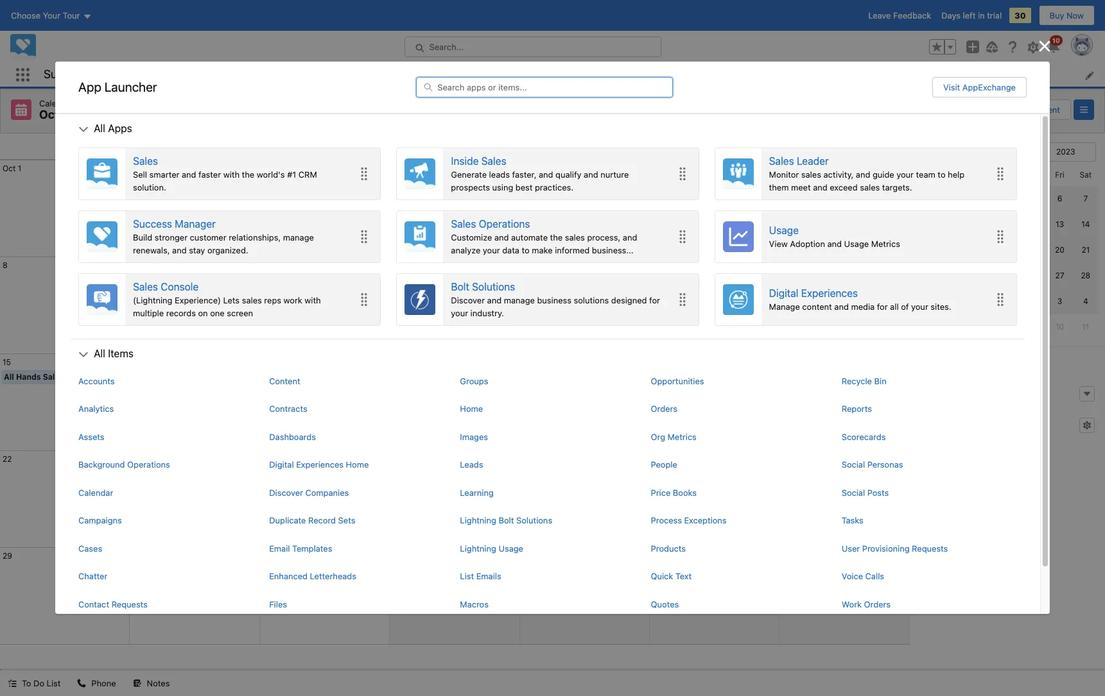 Task type: vqa. For each thing, say whether or not it's contained in the screenshot.


Task type: describe. For each thing, give the bounding box(es) containing it.
1 vertical spatial 6
[[953, 322, 958, 332]]

usage down usage "link"
[[844, 239, 869, 249]]

adoption
[[790, 239, 825, 249]]

0 horizontal spatial 23
[[133, 455, 142, 464]]

31
[[263, 552, 271, 561]]

all for all apps
[[94, 123, 105, 134]]

data
[[502, 245, 520, 255]]

with inside sales sell smarter and faster with the world's #1 crm solution.
[[223, 170, 240, 180]]

18
[[1004, 245, 1012, 255]]

trial
[[987, 10, 1002, 21]]

view
[[769, 239, 788, 249]]

text default image inside all items dropdown button
[[78, 350, 89, 360]]

content link
[[269, 376, 445, 388]]

list item containing *
[[507, 63, 622, 87]]

2 horizontal spatial 2
[[953, 194, 958, 204]]

sales for sales console
[[133, 282, 158, 293]]

your inside sales leader monitor sales activity, and guide your team to help them meet and exceed sales targets.
[[897, 170, 914, 180]]

digital experiences home link
[[269, 459, 445, 472]]

0 horizontal spatial sat
[[837, 141, 852, 152]]

manager for success manager
[[90, 68, 136, 81]]

lightning inside list item
[[521, 70, 557, 80]]

records
[[166, 308, 196, 318]]

best
[[516, 182, 533, 193]]

1 vertical spatial contracts
[[269, 404, 307, 414]]

0 vertical spatial group
[[929, 39, 956, 55]]

0 horizontal spatial 1
[[18, 164, 21, 173]]

1 vertical spatial orders
[[864, 600, 891, 610]]

contracts inside contracts list item
[[377, 69, 415, 79]]

seminar
[[849, 179, 881, 188]]

your inside sales operations customize and automate the sales process, and analyze your data to make informed business...
[[483, 245, 500, 255]]

2 horizontal spatial 11
[[1082, 322, 1089, 332]]

solutions inside bolt solutions discover and manage business solutions designed for your industry.
[[472, 282, 515, 293]]

groups
[[460, 376, 488, 387]]

prospects
[[451, 182, 490, 193]]

social for social personas
[[842, 460, 865, 470]]

opportunities link
[[651, 376, 826, 388]]

price books link
[[651, 487, 826, 500]]

1 horizontal spatial 6
[[1057, 194, 1062, 204]]

personas
[[867, 460, 903, 470]]

2023
[[87, 108, 116, 121]]

1 vertical spatial 27
[[653, 455, 662, 464]]

16
[[133, 358, 141, 367]]

world's
[[257, 170, 285, 180]]

success manager build stronger customer relationships, manage renewals, and stay organized.
[[133, 219, 314, 255]]

and up practices.
[[539, 170, 553, 180]]

exceed
[[830, 182, 858, 193]]

21
[[1082, 245, 1090, 255]]

1 horizontal spatial 14
[[1082, 220, 1090, 229]]

experiences for digital experiences home
[[296, 460, 344, 470]]

14 button
[[783, 261, 791, 270]]

calendar list item
[[440, 63, 507, 87]]

0 vertical spatial contracts link
[[370, 63, 423, 87]]

content
[[269, 376, 300, 387]]

in
[[978, 10, 985, 21]]

and up business...
[[623, 233, 637, 243]]

usage down search... 'button'
[[560, 70, 584, 80]]

usage up view
[[769, 225, 799, 236]]

list inside list
[[460, 572, 474, 582]]

1 vertical spatial 8
[[1005, 322, 1010, 332]]

accounts
[[78, 376, 115, 387]]

products link
[[651, 543, 826, 556]]

success for success manager build stronger customer relationships, manage renewals, and stay organized.
[[133, 219, 172, 230]]

sales down guide
[[860, 182, 880, 193]]

reports
[[842, 404, 872, 414]]

1 horizontal spatial october
[[965, 147, 1002, 157]]

today
[[898, 105, 921, 115]]

social posts
[[842, 488, 889, 498]]

to do list button
[[0, 671, 68, 697]]

1 vertical spatial text default image
[[1083, 390, 1092, 399]]

usage down the lightning bolt solutions on the bottom
[[499, 544, 523, 554]]

0 vertical spatial orders
[[651, 404, 677, 414]]

recycle
[[842, 376, 872, 387]]

1 vertical spatial group
[[844, 100, 885, 120]]

1 vertical spatial 4
[[1005, 194, 1010, 204]]

templates
[[292, 544, 332, 554]]

days left in trial
[[942, 10, 1002, 21]]

1 vertical spatial 24
[[263, 455, 272, 464]]

informed
[[555, 245, 590, 255]]

designed
[[611, 296, 647, 306]]

digital for digital experiences manage content and media for all of your sites.
[[769, 288, 799, 299]]

1 vertical spatial fri
[[1055, 170, 1065, 180]]

0 vertical spatial 3 button
[[263, 164, 267, 173]]

voice calls link
[[842, 571, 1017, 584]]

tue
[[317, 141, 333, 152]]

oct 1
[[3, 164, 21, 173]]

1 horizontal spatial 3 button
[[653, 552, 657, 561]]

1 vertical spatial sat
[[1080, 170, 1092, 180]]

user provisioning requests link
[[842, 543, 1017, 556]]

manager for success manager build stronger customer relationships, manage renewals, and stay organized.
[[175, 219, 216, 230]]

9 button
[[133, 261, 137, 270]]

practices.
[[535, 182, 574, 193]]

chatter
[[78, 572, 107, 582]]

app launcher
[[78, 80, 157, 95]]

22 button
[[3, 455, 12, 464]]

sales inside sales operations customize and automate the sales process, and analyze your data to make informed business...
[[565, 233, 585, 243]]

buy now button
[[1039, 5, 1095, 26]]

scorecards link
[[842, 431, 1017, 444]]

0 horizontal spatial 10
[[263, 261, 271, 270]]

digital for digital experiences home
[[269, 460, 294, 470]]

lightning bolt solutions link
[[460, 515, 635, 528]]

contact
[[78, 600, 109, 610]]

to inside sales leader monitor sales activity, and guide your team to help them meet and exceed sales targets.
[[938, 170, 946, 180]]

0 horizontal spatial 7
[[783, 164, 787, 173]]

1 horizontal spatial 11
[[1004, 220, 1011, 229]]

quick text link
[[651, 571, 826, 584]]

2 vertical spatial 7
[[979, 322, 984, 332]]

0 vertical spatial thu
[[576, 141, 593, 152]]

items
[[108, 348, 134, 360]]

process,
[[587, 233, 621, 243]]

work
[[842, 600, 862, 610]]

apps
[[108, 123, 132, 134]]

0 horizontal spatial 11
[[393, 261, 400, 270]]

duplicate record sets
[[269, 516, 355, 526]]

0 horizontal spatial 22
[[3, 455, 12, 464]]

quick text
[[651, 572, 692, 582]]

stronger
[[155, 233, 188, 243]]

for inside bolt solutions discover and manage business solutions designed for your industry.
[[649, 296, 660, 306]]

smarter
[[149, 170, 179, 180]]

with inside 'sales console (lightning experience) lets sales reps work with multiple records on one screen'
[[305, 296, 321, 306]]

0 vertical spatial 30
[[1015, 10, 1026, 21]]

1 vertical spatial 2 button
[[523, 552, 527, 561]]

1 horizontal spatial 22
[[925, 271, 934, 281]]

0 vertical spatial 2 button
[[133, 164, 137, 173]]

#1
[[287, 170, 296, 180]]

files
[[269, 600, 287, 610]]

0 vertical spatial 29
[[925, 297, 934, 306]]

the inside sales operations customize and automate the sales process, and analyze your data to make informed business...
[[550, 233, 563, 243]]

leave feedback link
[[868, 10, 931, 21]]

exceptions
[[684, 516, 727, 526]]

bin
[[874, 376, 887, 387]]

calendar inside calendar october 2023
[[39, 98, 74, 109]]

1 vertical spatial 29
[[3, 552, 12, 561]]

search...
[[429, 42, 464, 52]]

letterheads
[[310, 572, 356, 582]]

requests inside contact requests link
[[112, 600, 148, 610]]

files link
[[269, 599, 445, 612]]

11 button
[[393, 261, 400, 270]]

mob
[[88, 372, 105, 382]]

lightning usage
[[460, 544, 523, 554]]

lightning usage link
[[460, 543, 635, 556]]

new event button
[[1008, 100, 1071, 120]]

sales left flash at the bottom of page
[[43, 372, 64, 382]]

0 horizontal spatial 14
[[783, 261, 791, 270]]

new event
[[1019, 105, 1060, 115]]

0 horizontal spatial 2
[[133, 164, 137, 173]]

text default image inside to do list button
[[8, 680, 17, 689]]

0 vertical spatial 4
[[393, 164, 398, 173]]

1 vertical spatial 30
[[951, 297, 960, 306]]

and up the data
[[494, 233, 509, 243]]

activity,
[[824, 170, 854, 180]]

console
[[161, 282, 199, 293]]

0 vertical spatial 5
[[523, 164, 527, 173]]

0 horizontal spatial 13
[[653, 261, 661, 270]]

macros
[[460, 600, 489, 610]]

1 horizontal spatial wed
[[1000, 170, 1016, 180]]

1 horizontal spatial text default image
[[607, 71, 616, 79]]

search... button
[[404, 37, 661, 57]]

0 horizontal spatial metrics
[[668, 432, 697, 442]]

for inside digital experiences manage content and media for all of your sites.
[[877, 302, 888, 312]]

make
[[532, 245, 553, 255]]

text default image inside phone button
[[77, 680, 86, 689]]

8am networking seminar
[[784, 179, 881, 188]]

lightning for lightning usage
[[460, 544, 496, 554]]

discover inside bolt solutions discover and manage business solutions designed for your industry.
[[451, 296, 485, 306]]

1 horizontal spatial bolt
[[499, 516, 514, 526]]

23 inside grid
[[951, 271, 960, 281]]

manage inside success manager build stronger customer relationships, manage renewals, and stay organized.
[[283, 233, 314, 243]]

all hands sales flash mob link
[[4, 372, 113, 382]]

to inside sales operations customize and automate the sales process, and analyze your data to make informed business...
[[522, 245, 530, 255]]

buy now
[[1050, 10, 1084, 21]]

1 vertical spatial 5
[[927, 322, 932, 332]]

oct 1 button
[[3, 164, 21, 173]]

sales operations customize and automate the sales process, and analyze your data to make informed business...
[[451, 219, 637, 255]]

grid containing sun
[[916, 164, 1099, 340]]

sun for wed
[[922, 170, 936, 180]]

solutions
[[574, 296, 609, 306]]

list containing all apps
[[71, 114, 1025, 665]]

one
[[210, 308, 225, 318]]

recycle bin
[[842, 376, 887, 387]]

contact requests link
[[78, 599, 254, 612]]



Task type: locate. For each thing, give the bounding box(es) containing it.
list emails link
[[460, 571, 635, 584]]

list right do
[[47, 679, 61, 689]]

and right meet
[[813, 182, 828, 193]]

0 vertical spatial 1
[[18, 164, 21, 173]]

1 vertical spatial 11
[[393, 261, 400, 270]]

oct
[[3, 164, 16, 173]]

social personas link
[[842, 459, 1017, 472]]

and down usage "link"
[[827, 239, 842, 249]]

mon up faster
[[185, 141, 205, 152]]

0 vertical spatial 6
[[1057, 194, 1062, 204]]

org
[[651, 432, 665, 442]]

2 social from the top
[[842, 488, 865, 498]]

1 vertical spatial calendar link
[[78, 487, 254, 500]]

1 horizontal spatial 2
[[523, 552, 527, 561]]

manager inside success manager build stronger customer relationships, manage renewals, and stay organized.
[[175, 219, 216, 230]]

0 horizontal spatial orders
[[651, 404, 677, 414]]

your up targets.
[[897, 170, 914, 180]]

requests inside user provisioning requests link
[[912, 544, 948, 554]]

1 right oct
[[18, 164, 21, 173]]

discover companies
[[269, 488, 349, 498]]

sales for sales operations
[[451, 219, 476, 230]]

discover up industry.
[[451, 296, 485, 306]]

lightning for lightning bolt solutions
[[460, 516, 496, 526]]

0 horizontal spatial 5
[[523, 164, 527, 173]]

digital down dashboards
[[269, 460, 294, 470]]

all for all items
[[94, 348, 105, 360]]

books
[[673, 488, 697, 498]]

bolt up lightning usage at the bottom
[[499, 516, 514, 526]]

1 horizontal spatial thu
[[1027, 170, 1041, 180]]

leader
[[797, 156, 829, 167]]

0 horizontal spatial discover
[[269, 488, 303, 498]]

learning
[[460, 488, 494, 498]]

0 vertical spatial 24
[[977, 271, 986, 281]]

1 social from the top
[[842, 460, 865, 470]]

manager up 2023
[[90, 68, 136, 81]]

1 down 25 at top
[[1006, 297, 1010, 306]]

guide
[[873, 170, 894, 180]]

discover up the duplicate
[[269, 488, 303, 498]]

3 button up quick
[[653, 552, 657, 561]]

30 right trial
[[1015, 10, 1026, 21]]

1 horizontal spatial 8
[[1005, 322, 1010, 332]]

1 down team
[[928, 194, 931, 204]]

2 vertical spatial 4
[[1083, 297, 1088, 306]]

and inside digital experiences manage content and media for all of your sites.
[[834, 302, 849, 312]]

0 vertical spatial calendar link
[[440, 63, 490, 87]]

social down scorecards
[[842, 460, 865, 470]]

your right of
[[911, 302, 928, 312]]

text default image
[[977, 106, 986, 115], [991, 106, 1000, 115], [78, 124, 89, 135], [78, 350, 89, 360], [1083, 421, 1092, 430], [8, 680, 17, 689], [133, 680, 142, 689]]

1 list item from the left
[[151, 63, 189, 87]]

social left posts
[[842, 488, 865, 498]]

7 button
[[783, 164, 787, 173]]

1 vertical spatial the
[[550, 233, 563, 243]]

calendar for bottom calendar link
[[78, 488, 113, 498]]

2
[[133, 164, 137, 173], [953, 194, 958, 204], [523, 552, 527, 561]]

group
[[929, 39, 956, 55], [844, 100, 885, 120]]

people link
[[651, 459, 826, 472]]

manager up the customer
[[175, 219, 216, 230]]

14 down view
[[783, 261, 791, 270]]

calendar down success manager
[[39, 98, 74, 109]]

manage
[[283, 233, 314, 243], [504, 296, 535, 306]]

1 horizontal spatial to
[[938, 170, 946, 180]]

5 down the sites.
[[927, 322, 932, 332]]

1 vertical spatial 7
[[1084, 194, 1088, 204]]

0 horizontal spatial manager
[[90, 68, 136, 81]]

13
[[1056, 220, 1064, 229], [653, 261, 661, 270]]

0 vertical spatial 27
[[1055, 271, 1064, 281]]

experiences up content in the right top of the page
[[801, 288, 858, 299]]

to left help
[[938, 170, 946, 180]]

digital experiences link
[[769, 286, 952, 301]]

0 vertical spatial sat
[[837, 141, 852, 152]]

manage right relationships,
[[283, 233, 314, 243]]

2 horizontal spatial 1
[[1006, 297, 1010, 306]]

3 button left #1
[[263, 164, 267, 173]]

text default image inside notes button
[[133, 680, 142, 689]]

0 vertical spatial mon
[[185, 141, 205, 152]]

27 down 20
[[1055, 271, 1064, 281]]

the inside sales sell smarter and faster with the world's #1 crm solution.
[[242, 170, 254, 180]]

usage view adoption and usage metrics
[[769, 225, 900, 249]]

sales up informed
[[565, 233, 585, 243]]

1 vertical spatial 1
[[928, 194, 931, 204]]

2 horizontal spatial 7
[[1084, 194, 1088, 204]]

0 vertical spatial social
[[842, 460, 865, 470]]

1 horizontal spatial list
[[460, 572, 474, 582]]

quotes
[[651, 600, 679, 610]]

calendar link down the background operations link
[[78, 487, 254, 500]]

sales inside sales leader monitor sales activity, and guide your team to help them meet and exceed sales targets.
[[769, 156, 794, 167]]

13 inside grid
[[1056, 220, 1064, 229]]

your left industry.
[[451, 308, 468, 318]]

orders up org
[[651, 404, 677, 414]]

1 vertical spatial 10
[[1056, 322, 1064, 332]]

0 vertical spatial calendar
[[448, 69, 482, 79]]

orders right work
[[864, 600, 891, 610]]

campaigns link
[[78, 515, 254, 528]]

6
[[1057, 194, 1062, 204], [953, 322, 958, 332]]

27 down org
[[653, 455, 662, 464]]

org metrics link
[[651, 431, 826, 444]]

manage inside bolt solutions discover and manage business solutions designed for your industry.
[[504, 296, 535, 306]]

*
[[515, 70, 518, 80]]

28
[[1081, 271, 1091, 281]]

all items
[[94, 348, 134, 360]]

0 vertical spatial to
[[938, 170, 946, 180]]

1 vertical spatial home
[[346, 460, 369, 470]]

sales for sales leader
[[769, 156, 794, 167]]

1 vertical spatial october
[[965, 147, 1002, 157]]

0 vertical spatial 2
[[133, 164, 137, 173]]

days
[[942, 10, 961, 21]]

discover companies link
[[269, 487, 445, 500]]

0 vertical spatial discover
[[451, 296, 485, 306]]

23 down assets "link" in the bottom of the page
[[133, 455, 142, 464]]

operations up the data
[[479, 219, 530, 230]]

3 button
[[263, 164, 267, 173], [653, 552, 657, 561]]

0 horizontal spatial list item
[[151, 63, 189, 87]]

Search apps or items... search field
[[416, 77, 673, 98]]

october inside calendar october 2023
[[39, 108, 84, 121]]

social for social posts
[[842, 488, 865, 498]]

sales leader monitor sales activity, and guide your team to help them meet and exceed sales targets.
[[769, 156, 965, 193]]

success up calendar october 2023
[[44, 68, 87, 81]]

sun left help
[[922, 170, 936, 180]]

sales for sales
[[133, 156, 158, 167]]

0 vertical spatial the
[[242, 170, 254, 180]]

1 vertical spatial list
[[47, 679, 61, 689]]

0 horizontal spatial 8
[[3, 261, 7, 270]]

all left items
[[94, 348, 105, 360]]

group left today 'button'
[[844, 100, 885, 120]]

sales up customize
[[451, 219, 476, 230]]

sales up 'screen'
[[242, 296, 262, 306]]

faster,
[[512, 170, 537, 180]]

now
[[1067, 10, 1084, 21]]

crm
[[299, 170, 317, 180]]

1 horizontal spatial digital
[[769, 288, 799, 299]]

home link
[[460, 404, 635, 416]]

1 vertical spatial list
[[71, 114, 1025, 665]]

0 horizontal spatial calendar
[[39, 98, 74, 109]]

and left media
[[834, 302, 849, 312]]

15
[[3, 358, 11, 367]]

all down 2023
[[94, 123, 105, 134]]

text default image inside all apps dropdown button
[[78, 124, 89, 135]]

sales up monitor
[[769, 156, 794, 167]]

metrics down usage "link"
[[871, 239, 900, 249]]

1 horizontal spatial 7
[[979, 322, 984, 332]]

macros link
[[460, 599, 635, 612]]

2 vertical spatial all
[[4, 372, 14, 382]]

orders link
[[651, 404, 826, 416]]

operations for background
[[127, 460, 170, 470]]

process exceptions link
[[651, 515, 826, 528]]

experiences inside digital experiences manage content and media for all of your sites.
[[801, 288, 858, 299]]

with right the work at the left
[[305, 296, 321, 306]]

manage up industry.
[[504, 296, 535, 306]]

1 horizontal spatial home
[[460, 404, 483, 414]]

org metrics
[[651, 432, 697, 442]]

notes button
[[125, 671, 178, 697]]

6 up recycle bin link
[[953, 322, 958, 332]]

your inside digital experiences manage content and media for all of your sites.
[[911, 302, 928, 312]]

sales inside sales sell smarter and faster with the world's #1 crm solution.
[[133, 156, 158, 167]]

(lightning
[[133, 296, 172, 306]]

list containing contracts
[[151, 63, 1105, 87]]

2 vertical spatial calendar
[[78, 488, 113, 498]]

your inside bolt solutions discover and manage business solutions designed for your industry.
[[451, 308, 468, 318]]

0 horizontal spatial 6
[[953, 322, 958, 332]]

home inside digital experiences home link
[[346, 460, 369, 470]]

5 up best
[[523, 164, 527, 173]]

requests right contact
[[112, 600, 148, 610]]

0 vertical spatial digital
[[769, 288, 799, 299]]

sales down leader
[[801, 170, 821, 180]]

2 vertical spatial 2
[[523, 552, 527, 561]]

operations
[[479, 219, 530, 230], [127, 460, 170, 470]]

1 horizontal spatial requests
[[912, 544, 948, 554]]

discover
[[451, 296, 485, 306], [269, 488, 303, 498]]

inside sales generate leads faster, and qualify and nurture prospects using best practices.
[[451, 156, 629, 193]]

all down 15
[[4, 372, 14, 382]]

metrics right org
[[668, 432, 697, 442]]

1 vertical spatial contracts link
[[269, 404, 445, 416]]

assets
[[78, 432, 104, 442]]

operations inside sales operations customize and automate the sales process, and analyze your data to make informed business...
[[479, 219, 530, 230]]

inverse image
[[1037, 38, 1053, 54]]

list
[[151, 63, 1105, 87], [71, 114, 1025, 665]]

sales inside 'sales console (lightning experience) lets sales reps work with multiple records on one screen'
[[133, 282, 158, 293]]

1 horizontal spatial orders
[[864, 600, 891, 610]]

0 horizontal spatial 29
[[3, 552, 12, 561]]

1 vertical spatial operations
[[127, 460, 170, 470]]

sun for tue
[[56, 141, 74, 152]]

sun down calendar october 2023
[[56, 141, 74, 152]]

sales operations link
[[451, 217, 666, 232]]

1 horizontal spatial 1
[[928, 194, 931, 204]]

operations down assets "link" in the bottom of the page
[[127, 460, 170, 470]]

success manager link
[[133, 217, 348, 232]]

and up industry.
[[487, 296, 502, 306]]

1 horizontal spatial 10
[[1056, 322, 1064, 332]]

home inside home link
[[460, 404, 483, 414]]

lightning down learning
[[460, 516, 496, 526]]

targets.
[[882, 182, 912, 193]]

23 up the sites.
[[951, 271, 960, 281]]

leave feedback
[[868, 10, 931, 21]]

sales sell smarter and faster with the world's #1 crm solution.
[[133, 156, 317, 193]]

sales console link
[[133, 280, 348, 295]]

1 horizontal spatial contracts
[[377, 69, 415, 79]]

all for all hands sales flash mob
[[4, 372, 14, 382]]

0 horizontal spatial 3 button
[[263, 164, 267, 173]]

24 left 25 at top
[[977, 271, 986, 281]]

1 horizontal spatial sat
[[1080, 170, 1092, 180]]

contracts list item
[[370, 63, 440, 87]]

inside
[[451, 156, 479, 167]]

with down sales link
[[223, 170, 240, 180]]

2 list item from the left
[[507, 63, 622, 87]]

1 horizontal spatial calendar link
[[440, 63, 490, 87]]

0 horizontal spatial for
[[649, 296, 660, 306]]

0 vertical spatial wed
[[445, 141, 464, 152]]

24 button
[[263, 455, 272, 464]]

1 vertical spatial digital
[[269, 460, 294, 470]]

1 horizontal spatial 27
[[1055, 271, 1064, 281]]

and left faster
[[182, 170, 196, 180]]

0 horizontal spatial list
[[47, 679, 61, 689]]

and inside sales sell smarter and faster with the world's #1 crm solution.
[[182, 170, 196, 180]]

experiences for digital experiences manage content and media for all of your sites.
[[801, 288, 858, 299]]

1 vertical spatial requests
[[112, 600, 148, 610]]

1 horizontal spatial solutions
[[516, 516, 552, 526]]

contracts link
[[370, 63, 423, 87], [269, 404, 445, 416]]

and inside bolt solutions discover and manage business solutions designed for your industry.
[[487, 296, 502, 306]]

faster
[[199, 170, 221, 180]]

sales inside sales operations customize and automate the sales process, and analyze your data to make informed business...
[[451, 219, 476, 230]]

mon for tue
[[185, 141, 205, 152]]

0 vertical spatial october
[[39, 108, 84, 121]]

grid
[[916, 164, 1099, 340]]

0 horizontal spatial group
[[844, 100, 885, 120]]

and
[[182, 170, 196, 180], [539, 170, 553, 180], [584, 170, 598, 180], [856, 170, 870, 180], [813, 182, 828, 193], [494, 233, 509, 243], [623, 233, 637, 243], [827, 239, 842, 249], [172, 245, 187, 255], [487, 296, 502, 306], [834, 302, 849, 312]]

1 vertical spatial all
[[94, 348, 105, 360]]

sales up "sell"
[[133, 156, 158, 167]]

sales up (lightning
[[133, 282, 158, 293]]

success inside success manager build stronger customer relationships, manage renewals, and stay organized.
[[133, 219, 172, 230]]

visit appexchange
[[943, 82, 1016, 92]]

calendar inside list item
[[448, 69, 482, 79]]

and right the qualify
[[584, 170, 598, 180]]

the down sales operations link
[[550, 233, 563, 243]]

and down stronger
[[172, 245, 187, 255]]

0 horizontal spatial manage
[[283, 233, 314, 243]]

lightning right *
[[521, 70, 557, 80]]

tasks link
[[842, 515, 1017, 528]]

bolt solutions discover and manage business solutions designed for your industry.
[[451, 282, 660, 318]]

1 vertical spatial sun
[[922, 170, 936, 180]]

12 button
[[523, 261, 531, 270]]

0 horizontal spatial contracts
[[269, 404, 307, 414]]

the down sales link
[[242, 170, 254, 180]]

0 vertical spatial sun
[[56, 141, 74, 152]]

social posts link
[[842, 487, 1017, 500]]

list left emails
[[460, 572, 474, 582]]

work orders link
[[842, 599, 1017, 612]]

0 horizontal spatial to
[[522, 245, 530, 255]]

sales leader link
[[769, 154, 984, 169]]

10 inside grid
[[1056, 322, 1064, 332]]

digital experiences home
[[269, 460, 369, 470]]

relationships,
[[229, 233, 281, 243]]

2 button up solution.
[[133, 164, 137, 173]]

solutions inside lightning bolt solutions link
[[516, 516, 552, 526]]

home
[[460, 404, 483, 414], [346, 460, 369, 470]]

2 up the list emails link
[[523, 552, 527, 561]]

success up build on the left top of the page
[[133, 219, 172, 230]]

sell
[[133, 170, 147, 180]]

text default image
[[607, 71, 616, 79], [1083, 390, 1092, 399], [77, 680, 86, 689]]

1 vertical spatial with
[[305, 296, 321, 306]]

all
[[94, 123, 105, 134], [94, 348, 105, 360], [4, 372, 14, 382]]

2 button up the list emails link
[[523, 552, 527, 561]]

the
[[242, 170, 254, 180], [550, 233, 563, 243]]

bolt inside bolt solutions discover and manage business solutions designed for your industry.
[[451, 282, 469, 293]]

phone
[[91, 679, 116, 689]]

home down the dashboards link
[[346, 460, 369, 470]]

sales inside inside sales generate leads faster, and qualify and nurture prospects using best practices.
[[481, 156, 506, 167]]

0 horizontal spatial 27
[[653, 455, 662, 464]]

1 vertical spatial success
[[133, 219, 172, 230]]

* lightning usage
[[515, 70, 584, 80]]

0 horizontal spatial sun
[[56, 141, 74, 152]]

flash
[[66, 372, 86, 382]]

images link
[[460, 431, 635, 444]]

price
[[651, 488, 671, 498]]

quick
[[651, 572, 673, 582]]

operations for sales
[[479, 219, 530, 230]]

24 down dashboards
[[263, 455, 272, 464]]

digital up manage on the top right of page
[[769, 288, 799, 299]]

calendar down the search...
[[448, 69, 482, 79]]

for left 'all'
[[877, 302, 888, 312]]

solutions up industry.
[[472, 282, 515, 293]]

digital inside digital experiences home link
[[269, 460, 294, 470]]

and inside usage view adoption and usage metrics
[[827, 239, 842, 249]]

lightning bolt solutions
[[460, 516, 552, 526]]

8 button
[[3, 261, 7, 270]]

list inside button
[[47, 679, 61, 689]]

1 horizontal spatial 2 button
[[523, 552, 527, 561]]

0 vertical spatial success
[[44, 68, 87, 81]]

group down days
[[929, 39, 956, 55]]

digital inside digital experiences manage content and media for all of your sites.
[[769, 288, 799, 299]]

lightning up list emails
[[460, 544, 496, 554]]

leads link
[[460, 459, 635, 472]]

12
[[523, 261, 531, 270]]

all
[[890, 302, 899, 312]]

1 vertical spatial manager
[[175, 219, 216, 230]]

solutions down learning link
[[516, 516, 552, 526]]

sales inside 'sales console (lightning experience) lets sales reps work with multiple records on one screen'
[[242, 296, 262, 306]]

experiences up companies
[[296, 460, 344, 470]]

metrics inside usage view adoption and usage metrics
[[871, 239, 900, 249]]

stay
[[189, 245, 205, 255]]

price books
[[651, 488, 697, 498]]

calendar for rightmost calendar link
[[448, 69, 482, 79]]

calendar up campaigns
[[78, 488, 113, 498]]

to down automate
[[522, 245, 530, 255]]

success for success manager
[[44, 68, 87, 81]]

20
[[1055, 245, 1065, 255]]

list item
[[151, 63, 189, 87], [507, 63, 622, 87]]

0 horizontal spatial wed
[[445, 141, 464, 152]]

0 vertical spatial contracts
[[377, 69, 415, 79]]

enhanced letterheads link
[[269, 571, 445, 584]]

24 inside grid
[[977, 271, 986, 281]]

1 vertical spatial thu
[[1027, 170, 1041, 180]]

mon right team
[[948, 170, 963, 180]]

6 up 20
[[1057, 194, 1062, 204]]

mon for wed
[[948, 170, 963, 180]]

and down sales leader link
[[856, 170, 870, 180]]

october
[[39, 108, 84, 121], [965, 147, 1002, 157]]

0 vertical spatial lightning
[[521, 70, 557, 80]]

0 vertical spatial fri
[[708, 141, 721, 152]]

thu
[[576, 141, 593, 152], [1027, 170, 1041, 180]]

and inside success manager build stronger customer relationships, manage renewals, and stay organized.
[[172, 245, 187, 255]]

3
[[263, 164, 267, 173], [979, 194, 984, 204], [1058, 297, 1062, 306], [653, 552, 657, 561]]

1
[[18, 164, 21, 173], [928, 194, 931, 204], [1006, 297, 1010, 306]]

opportunities
[[651, 376, 704, 387]]

1 horizontal spatial 30
[[1015, 10, 1026, 21]]

0 vertical spatial requests
[[912, 544, 948, 554]]

31 button
[[263, 552, 271, 561]]

sales up leads
[[481, 156, 506, 167]]

wed right help
[[1000, 170, 1016, 180]]

sun
[[56, 141, 74, 152], [922, 170, 936, 180]]

hands
[[16, 372, 41, 382]]

cell
[[916, 212, 942, 238], [942, 212, 969, 238], [969, 212, 994, 238], [916, 238, 942, 263], [942, 238, 969, 263], [969, 238, 994, 263]]

home up images
[[460, 404, 483, 414]]

1 horizontal spatial manager
[[175, 219, 216, 230]]

wed up inside
[[445, 141, 464, 152]]



